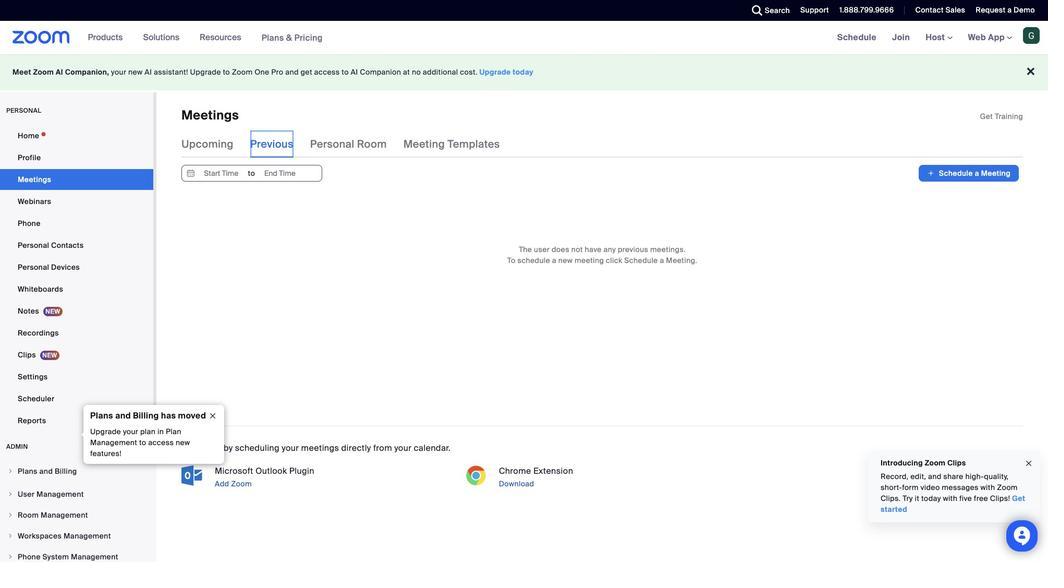 Task type: vqa. For each thing, say whether or not it's contained in the screenshot.
Room to the top
yes



Task type: locate. For each thing, give the bounding box(es) containing it.
upgrade today link
[[480, 67, 534, 77]]

1 horizontal spatial clips
[[948, 458, 967, 468]]

access right the get
[[314, 67, 340, 77]]

management inside 'menu item'
[[64, 531, 111, 541]]

workspaces management menu item
[[0, 526, 153, 546]]

&
[[286, 32, 292, 43]]

app
[[989, 32, 1006, 43]]

schedule
[[838, 32, 877, 43], [940, 169, 974, 178], [625, 256, 658, 265]]

schedule for schedule
[[838, 32, 877, 43]]

4 right image from the top
[[7, 533, 14, 539]]

1 vertical spatial meetings
[[18, 175, 51, 184]]

0 horizontal spatial room
[[18, 510, 39, 520]]

personal inside tabs of meeting tab list
[[310, 137, 355, 151]]

1 horizontal spatial billing
[[133, 410, 159, 421]]

plan
[[140, 427, 156, 436]]

1 horizontal spatial room
[[357, 137, 387, 151]]

clips.
[[881, 494, 901, 503]]

0 vertical spatial close image
[[205, 411, 221, 421]]

introducing
[[881, 458, 924, 468]]

form
[[903, 483, 919, 492]]

0 vertical spatial clips
[[18, 350, 36, 360]]

with up free
[[981, 483, 996, 492]]

to
[[508, 256, 516, 265]]

to left date range picker end field
[[248, 169, 255, 178]]

phone for phone
[[18, 219, 41, 228]]

support link
[[793, 0, 832, 21], [801, 5, 830, 15]]

meeting inside button
[[982, 169, 1011, 178]]

scheduler
[[18, 394, 54, 403]]

1.888.799.9666 button up schedule link
[[840, 5, 895, 15]]

zoom inside microsoft outlook plugin add zoom
[[231, 479, 252, 489]]

right image inside user management menu item
[[7, 491, 14, 497]]

plans and billing has moved tooltip
[[81, 405, 224, 464]]

Date Range Picker End field
[[256, 166, 304, 181]]

ai left companion in the top left of the page
[[351, 67, 358, 77]]

and inside menu item
[[39, 467, 53, 476]]

a down does on the right top of the page
[[553, 256, 557, 265]]

room inside tabs of meeting tab list
[[357, 137, 387, 151]]

plans inside product information navigation
[[262, 32, 284, 43]]

1 horizontal spatial get
[[1013, 494, 1026, 503]]

0 vertical spatial access
[[314, 67, 340, 77]]

1 vertical spatial new
[[559, 256, 573, 265]]

templates
[[448, 137, 500, 151]]

search
[[765, 6, 791, 15]]

directly
[[342, 443, 371, 454]]

0 horizontal spatial new
[[128, 67, 143, 77]]

get inside "get started"
[[1013, 494, 1026, 503]]

and inside 'record, edit, and share high-quality, short-form video messages with zoom clips. try it today with five free clips!'
[[929, 472, 942, 481]]

add image
[[928, 168, 936, 179]]

0 vertical spatial phone
[[18, 219, 41, 228]]

0 vertical spatial today
[[513, 67, 534, 77]]

admin menu menu
[[0, 461, 153, 562]]

1 vertical spatial personal
[[18, 241, 49, 250]]

meeting
[[404, 137, 445, 151], [982, 169, 1011, 178]]

meetings up 'upcoming'
[[182, 107, 239, 123]]

to button
[[182, 165, 322, 182]]

plans left &
[[262, 32, 284, 43]]

has
[[161, 410, 176, 421]]

phone down webinars
[[18, 219, 41, 228]]

0 horizontal spatial with
[[944, 494, 958, 503]]

get for get training
[[981, 112, 994, 121]]

management up room management
[[37, 489, 84, 499]]

upgrade right cost.
[[480, 67, 511, 77]]

0 horizontal spatial meeting
[[404, 137, 445, 151]]

products
[[88, 32, 123, 43]]

features!
[[90, 449, 122, 458]]

edit,
[[911, 472, 927, 481]]

product information navigation
[[80, 21, 331, 55]]

contacts
[[51, 241, 84, 250]]

management
[[90, 438, 137, 447], [37, 489, 84, 499], [41, 510, 88, 520], [64, 531, 111, 541], [71, 552, 118, 561]]

personal for personal contacts
[[18, 241, 49, 250]]

ai left "companion,"
[[56, 67, 63, 77]]

get right the clips!
[[1013, 494, 1026, 503]]

your left plan on the bottom of the page
[[123, 427, 138, 436]]

plans up user
[[18, 467, 37, 476]]

management up features!
[[90, 438, 137, 447]]

1 vertical spatial room
[[18, 510, 39, 520]]

a inside schedule a meeting button
[[976, 169, 980, 178]]

1 horizontal spatial schedule
[[838, 32, 877, 43]]

0 horizontal spatial ai
[[56, 67, 63, 77]]

close image
[[205, 411, 221, 421], [1025, 457, 1034, 469]]

right image inside plans and billing menu item
[[7, 468, 14, 474]]

additional
[[423, 67, 458, 77]]

schedule inside meetings navigation
[[838, 32, 877, 43]]

plans inside menu item
[[18, 467, 37, 476]]

get
[[981, 112, 994, 121], [1013, 494, 1026, 503]]

clips up settings
[[18, 350, 36, 360]]

the user does not have any previous meetings. to schedule a new meeting click schedule a meeting.
[[508, 245, 698, 265]]

2 phone from the top
[[18, 552, 41, 561]]

clips link
[[0, 344, 153, 365]]

notes
[[18, 306, 39, 316]]

date image
[[185, 166, 197, 181]]

room inside menu item
[[18, 510, 39, 520]]

right image for room management
[[7, 512, 14, 518]]

billing up user management menu item
[[55, 467, 77, 476]]

plans and billing menu item
[[0, 461, 153, 483]]

new
[[128, 67, 143, 77], [559, 256, 573, 265], [176, 438, 190, 447]]

0 vertical spatial plans
[[262, 32, 284, 43]]

0 vertical spatial room
[[357, 137, 387, 151]]

plugin
[[289, 466, 315, 477]]

0 horizontal spatial clips
[[18, 350, 36, 360]]

2 ai from the left
[[145, 67, 152, 77]]

your
[[111, 67, 126, 77], [123, 427, 138, 436], [282, 443, 299, 454], [395, 443, 412, 454]]

1 vertical spatial meeting
[[982, 169, 1011, 178]]

2 vertical spatial schedule
[[625, 256, 658, 265]]

meetings inside the personal menu menu
[[18, 175, 51, 184]]

pro
[[272, 67, 284, 77]]

personal for personal room
[[310, 137, 355, 151]]

schedule right add icon
[[940, 169, 974, 178]]

zoom
[[33, 67, 54, 77], [232, 67, 253, 77], [925, 458, 946, 468], [231, 479, 252, 489], [998, 483, 1019, 492]]

0 horizontal spatial upgrade
[[90, 427, 121, 436]]

zoom left one
[[232, 67, 253, 77]]

1 vertical spatial access
[[148, 438, 174, 447]]

phone system management menu item
[[0, 547, 153, 562]]

1 vertical spatial billing
[[55, 467, 77, 476]]

upgrade
[[190, 67, 221, 77], [480, 67, 511, 77], [90, 427, 121, 436]]

host
[[926, 32, 948, 43]]

right image
[[7, 468, 14, 474], [7, 491, 14, 497], [7, 512, 14, 518], [7, 533, 14, 539]]

get left "training" on the right top
[[981, 112, 994, 121]]

0 vertical spatial schedule
[[838, 32, 877, 43]]

scheduling
[[235, 443, 280, 454]]

recordings link
[[0, 322, 153, 343]]

management up phone system management menu item
[[64, 531, 111, 541]]

assistant!
[[154, 67, 188, 77]]

and up user management
[[39, 467, 53, 476]]

download
[[499, 479, 535, 489]]

get started link
[[881, 494, 1026, 514]]

and left the get
[[286, 67, 299, 77]]

0 vertical spatial new
[[128, 67, 143, 77]]

1 horizontal spatial access
[[314, 67, 340, 77]]

billing
[[133, 410, 159, 421], [55, 467, 77, 476]]

right image
[[7, 554, 14, 560]]

user management menu item
[[0, 484, 153, 504]]

right image inside workspaces management 'menu item'
[[7, 533, 14, 539]]

click
[[606, 256, 623, 265]]

meeting inside tab list
[[404, 137, 445, 151]]

0 horizontal spatial close image
[[205, 411, 221, 421]]

to
[[223, 67, 230, 77], [342, 67, 349, 77], [248, 169, 255, 178], [139, 438, 146, 447]]

1 vertical spatial phone
[[18, 552, 41, 561]]

0 horizontal spatial billing
[[55, 467, 77, 476]]

upgrade down product information navigation
[[190, 67, 221, 77]]

1 vertical spatial get
[[1013, 494, 1026, 503]]

2 right image from the top
[[7, 491, 14, 497]]

right image inside room management menu item
[[7, 512, 14, 518]]

1 vertical spatial plans
[[90, 410, 113, 421]]

0 horizontal spatial meetings
[[18, 175, 51, 184]]

admin
[[6, 443, 28, 451]]

1 horizontal spatial today
[[922, 494, 942, 503]]

add
[[215, 479, 229, 489]]

clips up share on the bottom right of the page
[[948, 458, 967, 468]]

meetings
[[182, 107, 239, 123], [18, 175, 51, 184]]

resources button
[[200, 21, 246, 54]]

whiteboards link
[[0, 279, 153, 300]]

2 vertical spatial personal
[[18, 262, 49, 272]]

room management menu item
[[0, 505, 153, 525]]

schedule down the previous
[[625, 256, 658, 265]]

today inside 'record, edit, and share high-quality, short-form video messages with zoom clips. try it today with five free clips!'
[[922, 494, 942, 503]]

1 vertical spatial today
[[922, 494, 942, 503]]

from
[[374, 443, 392, 454]]

2 horizontal spatial ai
[[351, 67, 358, 77]]

zoom up the clips!
[[998, 483, 1019, 492]]

1 horizontal spatial meeting
[[982, 169, 1011, 178]]

1 horizontal spatial ai
[[145, 67, 152, 77]]

billing inside menu item
[[55, 467, 77, 476]]

plans inside tooltip
[[90, 410, 113, 421]]

room
[[357, 137, 387, 151], [18, 510, 39, 520]]

1 vertical spatial close image
[[1025, 457, 1034, 469]]

to down the 'resources' dropdown button
[[223, 67, 230, 77]]

management for user management
[[37, 489, 84, 499]]

new down does on the right top of the page
[[559, 256, 573, 265]]

zoom down microsoft
[[231, 479, 252, 489]]

phone
[[18, 219, 41, 228], [18, 552, 41, 561]]

and up video
[[929, 472, 942, 481]]

to left companion in the top left of the page
[[342, 67, 349, 77]]

time
[[204, 443, 222, 454]]

meetings up webinars
[[18, 175, 51, 184]]

2 vertical spatial new
[[176, 438, 190, 447]]

personal
[[310, 137, 355, 151], [18, 241, 49, 250], [18, 262, 49, 272]]

new left assistant!
[[128, 67, 143, 77]]

2 horizontal spatial schedule
[[940, 169, 974, 178]]

with down messages
[[944, 494, 958, 503]]

user
[[18, 489, 35, 499]]

0 horizontal spatial schedule
[[625, 256, 658, 265]]

access down in
[[148, 438, 174, 447]]

your inside upgrade your plan in plan management to access new features!
[[123, 427, 138, 436]]

upgrade up features!
[[90, 427, 121, 436]]

1 horizontal spatial with
[[981, 483, 996, 492]]

0 horizontal spatial get
[[981, 112, 994, 121]]

0 vertical spatial personal
[[310, 137, 355, 151]]

1 phone from the top
[[18, 219, 41, 228]]

0 horizontal spatial plans
[[18, 467, 37, 476]]

meetings
[[301, 443, 339, 454]]

and up upgrade your plan in plan management to access new features!
[[115, 410, 131, 421]]

phone for phone system management
[[18, 552, 41, 561]]

have
[[585, 245, 602, 254]]

0 horizontal spatial today
[[513, 67, 534, 77]]

2 horizontal spatial plans
[[262, 32, 284, 43]]

plans down "scheduler" link
[[90, 410, 113, 421]]

with
[[981, 483, 996, 492], [944, 494, 958, 503]]

0 vertical spatial billing
[[133, 410, 159, 421]]

ai left assistant!
[[145, 67, 152, 77]]

billing inside tooltip
[[133, 410, 159, 421]]

try
[[903, 494, 914, 503]]

phone right right icon
[[18, 552, 41, 561]]

2 horizontal spatial new
[[559, 256, 573, 265]]

your up the plugin on the bottom of page
[[282, 443, 299, 454]]

new inside upgrade your plan in plan management to access new features!
[[176, 438, 190, 447]]

contact sales link
[[908, 0, 969, 21], [916, 5, 966, 15]]

phone inside menu item
[[18, 552, 41, 561]]

plans for plans & pricing
[[262, 32, 284, 43]]

plans and billing has moved
[[90, 410, 206, 421]]

your inside "meet zoom ai companion," footer
[[111, 67, 126, 77]]

previous
[[618, 245, 649, 254]]

0 vertical spatial get
[[981, 112, 994, 121]]

new down "plan" at left bottom
[[176, 438, 190, 447]]

3 right image from the top
[[7, 512, 14, 518]]

1 horizontal spatial new
[[176, 438, 190, 447]]

home
[[18, 131, 39, 140]]

2 vertical spatial plans
[[18, 467, 37, 476]]

short-
[[881, 483, 903, 492]]

billing up plan on the bottom of the page
[[133, 410, 159, 421]]

phone inside the personal menu menu
[[18, 219, 41, 228]]

solutions button
[[143, 21, 184, 54]]

1 vertical spatial schedule
[[940, 169, 974, 178]]

upgrade inside upgrade your plan in plan management to access new features!
[[90, 427, 121, 436]]

room management
[[18, 510, 88, 520]]

devices
[[51, 262, 80, 272]]

management up workspaces management
[[41, 510, 88, 520]]

meeting
[[575, 256, 604, 265]]

request a demo link
[[969, 0, 1049, 21], [977, 5, 1036, 15]]

1 right image from the top
[[7, 468, 14, 474]]

schedule inside button
[[940, 169, 974, 178]]

schedule down 1.888.799.9666
[[838, 32, 877, 43]]

meet zoom ai companion, your new ai assistant! upgrade to zoom one pro and get access to ai companion at no additional cost. upgrade today
[[13, 67, 534, 77]]

banner
[[0, 21, 1049, 55]]

outlook
[[256, 466, 287, 477]]

a right add icon
[[976, 169, 980, 178]]

2 horizontal spatial upgrade
[[480, 67, 511, 77]]

personal
[[6, 106, 41, 115]]

moved
[[178, 410, 206, 421]]

recordings
[[18, 328, 59, 338]]

your right "companion,"
[[111, 67, 126, 77]]

schedule for schedule a meeting
[[940, 169, 974, 178]]

meetings navigation
[[830, 21, 1049, 55]]

1 horizontal spatial meetings
[[182, 107, 239, 123]]

demo
[[1014, 5, 1036, 15]]

0 vertical spatial meeting
[[404, 137, 445, 151]]

management inside menu item
[[37, 489, 84, 499]]

1 horizontal spatial plans
[[90, 410, 113, 421]]

plans for plans and billing
[[18, 467, 37, 476]]

0 horizontal spatial access
[[148, 438, 174, 447]]

solutions
[[143, 32, 180, 43]]

meet
[[13, 67, 31, 77]]

download link
[[497, 478, 740, 490]]

web
[[969, 32, 987, 43]]

no
[[412, 67, 421, 77]]

to down plan on the bottom of the page
[[139, 438, 146, 447]]

chrome extension download
[[499, 466, 574, 489]]

products button
[[88, 21, 128, 54]]

banner containing products
[[0, 21, 1049, 55]]



Task type: describe. For each thing, give the bounding box(es) containing it.
zoom up edit,
[[925, 458, 946, 468]]

record,
[[881, 472, 909, 481]]

reports link
[[0, 410, 153, 431]]

schedule inside the 'the user does not have any previous meetings. to schedule a new meeting click schedule a meeting.'
[[625, 256, 658, 265]]

upcoming
[[182, 137, 234, 151]]

meeting.
[[667, 256, 698, 265]]

tabs of meeting tab list
[[182, 131, 517, 158]]

high-
[[966, 472, 985, 481]]

microsoft
[[215, 466, 253, 477]]

billing for plans and billing has moved
[[133, 410, 159, 421]]

notes link
[[0, 301, 153, 321]]

1.888.799.9666 button up join at the right of the page
[[832, 0, 897, 21]]

a down meetings.
[[660, 256, 665, 265]]

clips inside clips link
[[18, 350, 36, 360]]

plans for plans and billing has moved
[[90, 410, 113, 421]]

management for workspaces management
[[64, 531, 111, 541]]

free
[[975, 494, 989, 503]]

1 ai from the left
[[56, 67, 63, 77]]

new inside "meet zoom ai companion," footer
[[128, 67, 143, 77]]

personal room
[[310, 137, 387, 151]]

web app button
[[969, 32, 1013, 43]]

Date Range Picker Start field
[[197, 166, 246, 181]]

1.888.799.9666
[[840, 5, 895, 15]]

web app
[[969, 32, 1006, 43]]

phone link
[[0, 213, 153, 234]]

join
[[893, 32, 911, 43]]

0 vertical spatial with
[[981, 483, 996, 492]]

request a demo
[[977, 5, 1036, 15]]

schedule
[[518, 256, 551, 265]]

settings link
[[0, 366, 153, 387]]

1 horizontal spatial upgrade
[[190, 67, 221, 77]]

messages
[[943, 483, 979, 492]]

a left demo
[[1008, 5, 1013, 15]]

share
[[944, 472, 964, 481]]

billing for plans and billing
[[55, 467, 77, 476]]

personal for personal devices
[[18, 262, 49, 272]]

clips!
[[991, 494, 1011, 503]]

your right from
[[395, 443, 412, 454]]

management down workspaces management 'menu item'
[[71, 552, 118, 561]]

contact
[[916, 5, 944, 15]]

0 vertical spatial meetings
[[182, 107, 239, 123]]

companion
[[360, 67, 401, 77]]

zoom logo image
[[13, 31, 70, 44]]

sales
[[946, 5, 966, 15]]

today inside "meet zoom ai companion," footer
[[513, 67, 534, 77]]

microsoft outlook plugin add zoom
[[215, 466, 315, 489]]

management inside upgrade your plan in plan management to access new features!
[[90, 438, 137, 447]]

1 horizontal spatial close image
[[1025, 457, 1034, 469]]

the
[[519, 245, 532, 254]]

system
[[42, 552, 69, 561]]

zoom right meet
[[33, 67, 54, 77]]

reports
[[18, 416, 46, 425]]

profile
[[18, 153, 41, 162]]

user management
[[18, 489, 84, 499]]

management for room management
[[41, 510, 88, 520]]

request
[[977, 5, 1006, 15]]

plan
[[166, 427, 181, 436]]

pricing
[[295, 32, 323, 43]]

and inside tooltip
[[115, 410, 131, 421]]

meetings link
[[0, 169, 153, 190]]

host button
[[926, 32, 953, 43]]

add zoom link
[[213, 478, 455, 490]]

access inside "meet zoom ai companion," footer
[[314, 67, 340, 77]]

to inside upgrade your plan in plan management to access new features!
[[139, 438, 146, 447]]

right image for plans and billing
[[7, 468, 14, 474]]

meeting templates
[[404, 137, 500, 151]]

schedule a meeting button
[[920, 165, 1020, 182]]

zoom inside 'record, edit, and share high-quality, short-form video messages with zoom clips. try it today with five free clips!'
[[998, 483, 1019, 492]]

phone system management
[[18, 552, 118, 561]]

1 vertical spatial clips
[[948, 458, 967, 468]]

calendar.
[[414, 443, 451, 454]]

3 ai from the left
[[351, 67, 358, 77]]

it
[[916, 494, 920, 503]]

get for get started
[[1013, 494, 1026, 503]]

right image for user management
[[7, 491, 14, 497]]

five
[[960, 494, 973, 503]]

webinars
[[18, 197, 51, 206]]

1 vertical spatial with
[[944, 494, 958, 503]]

and inside "meet zoom ai companion," footer
[[286, 67, 299, 77]]

upgrade your plan in plan management to access new features!
[[90, 427, 190, 458]]

workspaces
[[18, 531, 62, 541]]

video
[[921, 483, 941, 492]]

one
[[255, 67, 270, 77]]

personal menu menu
[[0, 125, 153, 432]]

save
[[182, 443, 201, 454]]

schedule link
[[830, 21, 885, 54]]

right image for workspaces management
[[7, 533, 14, 539]]

chrome
[[499, 466, 532, 477]]

not
[[572, 245, 583, 254]]

personal contacts
[[18, 241, 84, 250]]

by
[[224, 443, 233, 454]]

support
[[801, 5, 830, 15]]

to inside dropdown button
[[248, 169, 255, 178]]

close image inside plans and billing has moved tooltip
[[205, 411, 221, 421]]

extension
[[534, 466, 574, 477]]

personal devices link
[[0, 257, 153, 278]]

quality,
[[985, 472, 1009, 481]]

profile picture image
[[1024, 27, 1041, 44]]

get training link
[[981, 112, 1024, 121]]

join link
[[885, 21, 918, 54]]

meetings.
[[651, 245, 686, 254]]

access inside upgrade your plan in plan management to access new features!
[[148, 438, 174, 447]]

new inside the 'the user does not have any previous meetings. to schedule a new meeting click schedule a meeting.'
[[559, 256, 573, 265]]

contact sales
[[916, 5, 966, 15]]

profile link
[[0, 147, 153, 168]]

workspaces management
[[18, 531, 111, 541]]

get started
[[881, 494, 1026, 514]]

schedule a meeting
[[940, 169, 1011, 178]]

meet zoom ai companion, footer
[[0, 54, 1049, 90]]

settings
[[18, 372, 48, 381]]

record, edit, and share high-quality, short-form video messages with zoom clips. try it today with five free clips!
[[881, 472, 1019, 503]]



